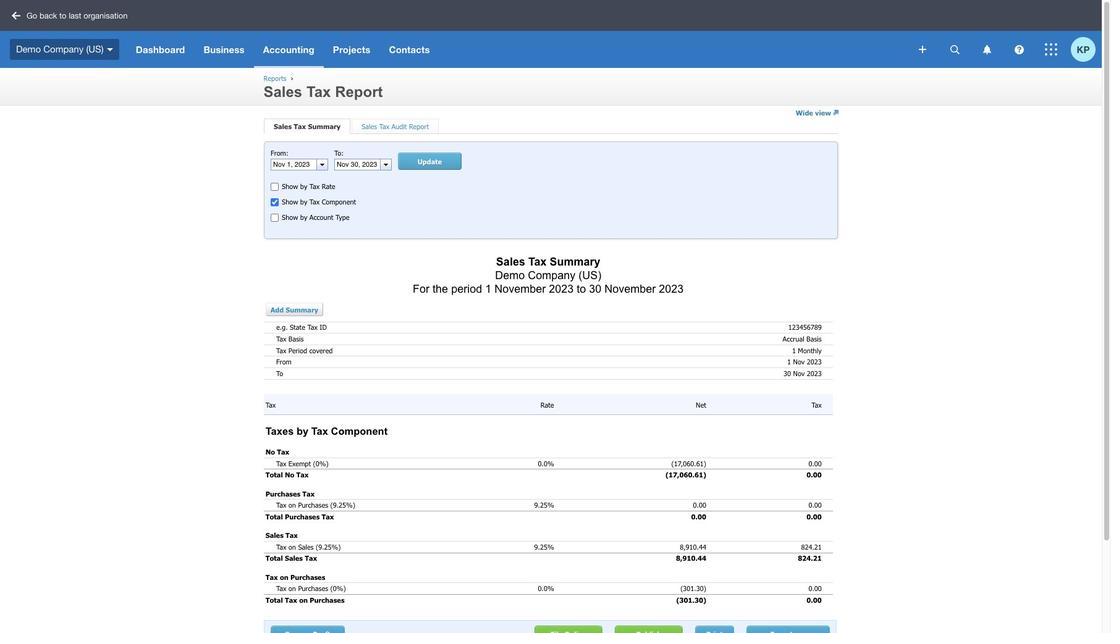 Task type: describe. For each thing, give the bounding box(es) containing it.
(301.30) for purchases
[[676, 596, 706, 604]]

8,910.44 for tax on sales (9.25%)
[[680, 543, 706, 551]]

state
[[290, 323, 305, 331]]

0 vertical spatial (0%)
[[313, 460, 329, 468]]

go back to last organisation link
[[7, 6, 135, 25]]

accrual basis
[[783, 335, 822, 343]]

show by tax component
[[282, 198, 356, 206]]

1 for 1 monthly
[[792, 346, 796, 354]]

back
[[40, 11, 57, 20]]

kp
[[1077, 44, 1090, 55]]

the
[[433, 283, 448, 296]]

dashboard
[[136, 44, 185, 55]]

svg image inside 'go back to last organisation' link
[[12, 11, 20, 19]]

for
[[413, 283, 430, 296]]

export options... image
[[819, 633, 825, 633]]

sales inside reports › sales tax report
[[264, 83, 302, 100]]

0.00 for total purchases tax
[[807, 513, 822, 521]]

1 horizontal spatial rate
[[541, 401, 554, 409]]

report inside reports › sales tax report
[[335, 83, 383, 100]]

purchases tax
[[266, 490, 315, 498]]

basis for accrual basis
[[807, 335, 822, 343]]

nov for 30
[[793, 369, 805, 377]]

8,910.44 for total sales tax
[[676, 555, 706, 563]]

show by tax rate
[[282, 182, 335, 190]]

svg image inside demo company (us) popup button
[[107, 48, 113, 51]]

contacts
[[389, 44, 430, 55]]

on for tax on purchases
[[280, 573, 288, 581]]

component for taxes by tax component
[[331, 426, 388, 437]]

summary for sales tax summary
[[308, 123, 341, 131]]

1 horizontal spatial (0%)
[[330, 585, 346, 593]]

last
[[69, 11, 81, 20]]

sales tax summary link
[[274, 123, 341, 131]]

add                          summary link
[[266, 303, 323, 317]]

1 monthly
[[792, 346, 822, 354]]

(301.30) for (0%)
[[681, 585, 706, 593]]

period
[[451, 283, 482, 296]]

tax inside reports › sales tax report
[[306, 83, 331, 100]]

banner containing kp
[[0, 0, 1102, 68]]

sales tax
[[266, 532, 298, 540]]

2 november from the left
[[605, 283, 656, 296]]

1 inside sales tax summary demo company (us) for the period 1 november 2023 to 30 november 2023
[[485, 283, 491, 296]]

tax on purchases (9.25%)
[[276, 501, 355, 509]]

total sales tax
[[266, 555, 317, 563]]

sales inside sales tax summary demo company (us) for the period 1 november 2023 to 30 november 2023
[[496, 256, 525, 268]]

1 vertical spatial svg image
[[1015, 45, 1024, 54]]

basis for tax basis
[[289, 335, 304, 343]]

30 nov 2023
[[784, 369, 822, 377]]

monthly
[[798, 346, 822, 354]]

tax on purchases (0%)
[[276, 585, 346, 593]]

reports
[[264, 74, 286, 82]]

tax on sales (9.25%)
[[276, 543, 341, 551]]

Show by Account Type checkbox
[[271, 214, 279, 222]]

0 vertical spatial rate
[[322, 182, 335, 190]]

show for show by tax rate
[[282, 182, 298, 190]]

net
[[696, 401, 706, 409]]

9.25% for 0.00
[[534, 501, 554, 509]]

audit
[[392, 123, 407, 131]]

nov for 1
[[793, 358, 805, 366]]

0.00 for total tax on purchases
[[807, 596, 822, 604]]

purchases down tax on purchases (9.25%)
[[285, 513, 320, 521]]

taxes by tax component
[[266, 426, 388, 437]]

total for total purchases tax
[[266, 513, 283, 521]]

sales tax summary
[[274, 123, 341, 131]]

824.21 for total sales tax
[[798, 555, 822, 563]]

taxes
[[266, 426, 294, 437]]

on for tax on purchases (9.25%)
[[289, 501, 296, 509]]

no tax
[[266, 448, 289, 456]]

0.0% for (17,060.61)
[[538, 460, 554, 468]]

(17,060.61) for tax exempt (0%)
[[672, 460, 706, 468]]

1 horizontal spatial no
[[285, 471, 294, 479]]

e.g.
[[276, 323, 288, 331]]

summary for sales tax summary demo company (us) for the period 1 november 2023 to 30 november 2023
[[550, 256, 600, 268]]

go
[[27, 11, 37, 20]]

(9.25%) for tax on purchases (9.25%)
[[330, 501, 355, 509]]

kp button
[[1071, 31, 1102, 68]]

covered
[[309, 346, 333, 354]]

1 horizontal spatial 30
[[784, 369, 791, 377]]

reports link
[[264, 74, 286, 82]]

add                          summary
[[271, 306, 318, 314]]

Show by Tax Component checkbox
[[271, 198, 279, 207]]

demo inside popup button
[[16, 44, 41, 54]]

from:
[[271, 149, 288, 157]]



Task type: vqa. For each thing, say whether or not it's contained in the screenshot.
2nd Total
yes



Task type: locate. For each thing, give the bounding box(es) containing it.
(9.25%)
[[330, 501, 355, 509], [316, 543, 341, 551]]

0 horizontal spatial svg image
[[12, 11, 20, 19]]

0 vertical spatial nov
[[793, 358, 805, 366]]

2 horizontal spatial 1
[[792, 346, 796, 354]]

total for total no tax
[[266, 471, 283, 479]]

0.00 for tax on purchases (0%)
[[809, 585, 822, 593]]

summary
[[308, 123, 341, 131], [550, 256, 600, 268], [286, 306, 318, 314]]

1 horizontal spatial report
[[409, 123, 429, 131]]

tax basis
[[276, 335, 304, 343]]

tax on purchases
[[266, 573, 325, 581]]

show right show by tax component option
[[282, 198, 298, 206]]

0 horizontal spatial (us)
[[86, 44, 104, 54]]

0 horizontal spatial rate
[[322, 182, 335, 190]]

basis
[[289, 335, 304, 343], [807, 335, 822, 343]]

accounting
[[263, 44, 314, 55]]

update
[[418, 158, 442, 166]]

no
[[266, 448, 275, 456], [285, 471, 294, 479]]

1 horizontal spatial svg image
[[1015, 45, 1024, 54]]

dashboard link
[[127, 31, 194, 68]]

1 vertical spatial 0.0%
[[538, 585, 554, 593]]

0 horizontal spatial to
[[59, 11, 66, 20]]

2 vertical spatial summary
[[286, 306, 318, 314]]

demo inside sales tax summary demo company (us) for the period 1 november 2023 to 30 november 2023
[[495, 270, 525, 282]]

0 vertical spatial svg image
[[12, 11, 20, 19]]

sales tax audit report link
[[362, 123, 429, 131]]

0 vertical spatial summary
[[308, 123, 341, 131]]

1 vertical spatial nov
[[793, 369, 805, 377]]

0 horizontal spatial demo
[[16, 44, 41, 54]]

30
[[589, 283, 602, 296], [784, 369, 791, 377]]

svg image
[[1045, 43, 1057, 56], [950, 45, 959, 54], [983, 45, 991, 54], [919, 46, 926, 53], [107, 48, 113, 51]]

1 up 30 nov 2023
[[787, 358, 791, 366]]

sales tax audit report
[[362, 123, 429, 131]]

(9.25%) for tax on sales (9.25%)
[[316, 543, 341, 551]]

by for show by tax rate
[[300, 182, 307, 190]]

None text field
[[271, 160, 316, 170], [335, 160, 380, 170], [271, 160, 316, 170], [335, 160, 380, 170]]

exempt
[[289, 460, 311, 468]]

0 horizontal spatial company
[[43, 44, 84, 54]]

organisation
[[84, 11, 128, 20]]

by for taxes by tax component
[[297, 426, 308, 437]]

1 nov 2023
[[787, 358, 822, 366]]

tax
[[306, 83, 331, 100], [294, 123, 306, 131], [379, 123, 389, 131], [310, 182, 320, 190], [310, 198, 320, 206], [528, 256, 547, 268], [307, 323, 318, 331], [276, 335, 286, 343], [276, 346, 286, 354], [266, 401, 276, 409], [812, 401, 822, 409], [311, 426, 328, 437], [277, 448, 289, 456], [276, 460, 286, 468], [296, 471, 309, 479], [302, 490, 315, 498], [276, 501, 286, 509], [322, 513, 334, 521], [286, 532, 298, 540], [276, 543, 286, 551], [305, 555, 317, 563], [266, 573, 278, 581], [276, 585, 286, 593], [285, 596, 297, 604]]

sales tax summary demo company (us) for the period 1 november 2023 to 30 november 2023
[[413, 256, 684, 296]]

demo company (us)
[[16, 44, 104, 54]]

to
[[276, 369, 283, 377]]

1 horizontal spatial company
[[528, 270, 576, 282]]

tax period covered
[[276, 346, 333, 354]]

1 vertical spatial show
[[282, 198, 298, 206]]

on down purchases tax
[[289, 501, 296, 509]]

nov
[[793, 358, 805, 366], [793, 369, 805, 377]]

1 down 'accrual'
[[792, 346, 796, 354]]

(17,060.61)
[[672, 460, 706, 468], [666, 471, 706, 479]]

2023
[[549, 283, 574, 296], [659, 283, 684, 296], [807, 358, 822, 366], [807, 369, 822, 377]]

total down no tax
[[266, 471, 283, 479]]

e.g. state tax id
[[276, 323, 327, 331]]

3 total from the top
[[266, 555, 283, 563]]

0 vertical spatial 0.0%
[[538, 460, 554, 468]]

contacts button
[[380, 31, 439, 68]]

1 vertical spatial company
[[528, 270, 576, 282]]

no down exempt
[[285, 471, 294, 479]]

1 horizontal spatial basis
[[807, 335, 822, 343]]

total tax on purchases
[[266, 596, 345, 604]]

1 vertical spatial (17,060.61)
[[666, 471, 706, 479]]

1 vertical spatial (0%)
[[330, 585, 346, 593]]

by down the show by tax rate
[[300, 198, 307, 206]]

(us)
[[86, 44, 104, 54], [579, 270, 602, 282]]

1 horizontal spatial demo
[[495, 270, 525, 282]]

1 horizontal spatial (us)
[[579, 270, 602, 282]]

by for show by account type
[[300, 213, 307, 221]]

1 horizontal spatial november
[[605, 283, 656, 296]]

company inside sales tax summary demo company (us) for the period 1 november 2023 to 30 november 2023
[[528, 270, 576, 282]]

0 vertical spatial (301.30)
[[681, 585, 706, 593]]

projects button
[[324, 31, 380, 68]]

basis up monthly
[[807, 335, 822, 343]]

(us) inside popup button
[[86, 44, 104, 54]]

0 horizontal spatial report
[[335, 83, 383, 100]]

1 vertical spatial 1
[[792, 346, 796, 354]]

(301.30)
[[681, 585, 706, 593], [676, 596, 706, 604]]

on for tax on purchases (0%)
[[289, 585, 296, 593]]

0 vertical spatial 9.25%
[[534, 501, 554, 509]]

show right show by tax rate 'option'
[[282, 182, 298, 190]]

show for show by account type
[[282, 213, 298, 221]]

0 vertical spatial (us)
[[86, 44, 104, 54]]

0 vertical spatial show
[[282, 182, 298, 190]]

Show by Tax Rate checkbox
[[271, 183, 279, 191]]

0 vertical spatial 1
[[485, 283, 491, 296]]

purchases down total no tax
[[266, 490, 300, 498]]

on up total sales tax
[[289, 543, 296, 551]]

on down total sales tax
[[280, 573, 288, 581]]

tax exempt (0%)
[[276, 460, 329, 468]]

rate
[[322, 182, 335, 190], [541, 401, 554, 409]]

total down sales tax
[[266, 555, 283, 563]]

id
[[320, 323, 327, 331]]

by
[[300, 182, 307, 190], [300, 198, 307, 206], [300, 213, 307, 221], [297, 426, 308, 437]]

1 vertical spatial summary
[[550, 256, 600, 268]]

purchases up total tax on purchases
[[298, 585, 328, 593]]

(9.25%) up total sales tax
[[316, 543, 341, 551]]

1
[[485, 283, 491, 296], [792, 346, 796, 354], [787, 358, 791, 366]]

accounting button
[[254, 31, 324, 68]]

(17,060.61) for total no tax
[[666, 471, 706, 479]]

svg image
[[12, 11, 20, 19], [1015, 45, 1024, 54]]

(0%) right exempt
[[313, 460, 329, 468]]

business button
[[194, 31, 254, 68]]

1 for 1 nov 2023
[[787, 358, 791, 366]]

1 vertical spatial (301.30)
[[676, 596, 706, 604]]

0 vertical spatial company
[[43, 44, 84, 54]]

1 vertical spatial 9.25%
[[534, 543, 554, 551]]

total for total tax on purchases
[[266, 596, 283, 604]]

0 vertical spatial report
[[335, 83, 383, 100]]

824.21 for tax on sales (9.25%)
[[801, 543, 822, 551]]

30 inside sales tax summary demo company (us) for the period 1 november 2023 to 30 november 2023
[[589, 283, 602, 296]]

1 nov from the top
[[793, 358, 805, 366]]

1 vertical spatial demo
[[495, 270, 525, 282]]

total down tax on purchases
[[266, 596, 283, 604]]

1 vertical spatial 8,910.44
[[676, 555, 706, 563]]

from
[[276, 358, 292, 366]]

1 vertical spatial rate
[[541, 401, 554, 409]]

0 vertical spatial (17,060.61)
[[672, 460, 706, 468]]

1 vertical spatial (us)
[[579, 270, 602, 282]]

to:
[[334, 149, 344, 157]]

by for show by tax component
[[300, 198, 307, 206]]

123456789
[[788, 323, 822, 331]]

purchases up tax on purchases (0%)
[[290, 573, 325, 581]]

accrual
[[783, 335, 804, 343]]

0 horizontal spatial 1
[[485, 283, 491, 296]]

0.00 for total no tax
[[807, 471, 822, 479]]

period
[[289, 346, 307, 354]]

account
[[310, 213, 333, 221]]

summary inside sales tax summary demo company (us) for the period 1 november 2023 to 30 november 2023
[[550, 256, 600, 268]]

company
[[43, 44, 84, 54], [528, 270, 576, 282]]

show by account type
[[282, 213, 350, 221]]

0.00
[[809, 460, 822, 468], [807, 471, 822, 479], [693, 501, 706, 509], [809, 501, 822, 509], [691, 513, 706, 521], [807, 513, 822, 521], [809, 585, 822, 593], [807, 596, 822, 604]]

1 vertical spatial component
[[331, 426, 388, 437]]

0.00 for tax exempt (0%)
[[809, 460, 822, 468]]

1 vertical spatial report
[[409, 123, 429, 131]]

0 horizontal spatial (0%)
[[313, 460, 329, 468]]

total for total sales tax
[[266, 555, 283, 563]]

to inside sales tax summary demo company (us) for the period 1 november 2023 to 30 november 2023
[[577, 283, 586, 296]]

projects
[[333, 44, 370, 55]]

report down projects
[[335, 83, 383, 100]]

type
[[336, 213, 350, 221]]

company inside popup button
[[43, 44, 84, 54]]

report
[[335, 83, 383, 100], [409, 123, 429, 131]]

2 0.0% from the top
[[538, 585, 554, 593]]

1 vertical spatial no
[[285, 471, 294, 479]]

report right audit
[[409, 123, 429, 131]]

on down tax on purchases (0%)
[[299, 596, 308, 604]]

1 horizontal spatial 1
[[787, 358, 791, 366]]

go back to last organisation
[[27, 11, 128, 20]]

0 vertical spatial component
[[322, 198, 356, 206]]

9.25% for 8,910.44
[[534, 543, 554, 551]]

2 vertical spatial show
[[282, 213, 298, 221]]

reports › sales tax report
[[264, 74, 383, 100]]

0 horizontal spatial no
[[266, 448, 275, 456]]

2 basis from the left
[[807, 335, 822, 343]]

1 november from the left
[[495, 283, 546, 296]]

total no tax
[[266, 471, 309, 479]]

0 horizontal spatial basis
[[289, 335, 304, 343]]

total purchases tax
[[266, 513, 334, 521]]

1 total from the top
[[266, 471, 283, 479]]

0.0%
[[538, 460, 554, 468], [538, 585, 554, 593]]

on down tax on purchases
[[289, 585, 296, 593]]

2 9.25% from the top
[[534, 543, 554, 551]]

(us) inside sales tax summary demo company (us) for the period 1 november 2023 to 30 november 2023
[[579, 270, 602, 282]]

by left account
[[300, 213, 307, 221]]

1 right the period
[[485, 283, 491, 296]]

tax inside sales tax summary demo company (us) for the period 1 november 2023 to 30 november 2023
[[528, 256, 547, 268]]

1 0.0% from the top
[[538, 460, 554, 468]]

9.25%
[[534, 501, 554, 509], [534, 543, 554, 551]]

show right show by account type checkbox
[[282, 213, 298, 221]]

to inside banner
[[59, 11, 66, 20]]

basis down state
[[289, 335, 304, 343]]

0 vertical spatial 824.21
[[801, 543, 822, 551]]

1 show from the top
[[282, 182, 298, 190]]

2 vertical spatial 1
[[787, 358, 791, 366]]

0 vertical spatial to
[[59, 11, 66, 20]]

›
[[291, 74, 293, 82]]

8,910.44
[[680, 543, 706, 551], [676, 555, 706, 563]]

(0%)
[[313, 460, 329, 468], [330, 585, 346, 593]]

on for tax on sales (9.25%)
[[289, 543, 296, 551]]

(0%) up total tax on purchases
[[330, 585, 346, 593]]

2 total from the top
[[266, 513, 283, 521]]

show
[[282, 182, 298, 190], [282, 198, 298, 206], [282, 213, 298, 221]]

add
[[271, 306, 284, 314]]

1 9.25% from the top
[[534, 501, 554, 509]]

0 horizontal spatial november
[[495, 283, 546, 296]]

0 vertical spatial 8,910.44
[[680, 543, 706, 551]]

show for show by tax component
[[282, 198, 298, 206]]

0 vertical spatial no
[[266, 448, 275, 456]]

0 vertical spatial 30
[[589, 283, 602, 296]]

2 nov from the top
[[793, 369, 805, 377]]

1 vertical spatial to
[[577, 283, 586, 296]]

november
[[495, 283, 546, 296], [605, 283, 656, 296]]

1 horizontal spatial to
[[577, 283, 586, 296]]

to
[[59, 11, 66, 20], [577, 283, 586, 296]]

0 vertical spatial (9.25%)
[[330, 501, 355, 509]]

on
[[289, 501, 296, 509], [289, 543, 296, 551], [280, 573, 288, 581], [289, 585, 296, 593], [299, 596, 308, 604]]

business
[[204, 44, 245, 55]]

3 show from the top
[[282, 213, 298, 221]]

4 total from the top
[[266, 596, 283, 604]]

0 vertical spatial demo
[[16, 44, 41, 54]]

2 show from the top
[[282, 198, 298, 206]]

1 vertical spatial (9.25%)
[[316, 543, 341, 551]]

component for show by tax component
[[322, 198, 356, 206]]

demo
[[16, 44, 41, 54], [495, 270, 525, 282]]

purchases down tax on purchases (0%)
[[310, 596, 345, 604]]

purchases
[[266, 490, 300, 498], [298, 501, 328, 509], [285, 513, 320, 521], [290, 573, 325, 581], [298, 585, 328, 593], [310, 596, 345, 604]]

(9.25%) up total purchases tax
[[330, 501, 355, 509]]

nov down 1 nov 2023
[[793, 369, 805, 377]]

by right taxes
[[297, 426, 308, 437]]

0.00 for tax on purchases (9.25%)
[[809, 501, 822, 509]]

1 vertical spatial 30
[[784, 369, 791, 377]]

0.0% for (301.30)
[[538, 585, 554, 593]]

demo company (us) button
[[0, 31, 127, 68]]

update link
[[398, 153, 462, 170]]

sales
[[264, 83, 302, 100], [274, 123, 292, 131], [362, 123, 377, 131], [496, 256, 525, 268], [266, 532, 284, 540], [298, 543, 314, 551], [285, 555, 303, 563]]

banner
[[0, 0, 1102, 68]]

1 basis from the left
[[289, 335, 304, 343]]

no down taxes
[[266, 448, 275, 456]]

nov up 30 nov 2023
[[793, 358, 805, 366]]

by up show by tax component
[[300, 182, 307, 190]]

total up sales tax
[[266, 513, 283, 521]]

purchases up total purchases tax
[[298, 501, 328, 509]]

0 horizontal spatial 30
[[589, 283, 602, 296]]

1 vertical spatial 824.21
[[798, 555, 822, 563]]

total
[[266, 471, 283, 479], [266, 513, 283, 521], [266, 555, 283, 563], [266, 596, 283, 604]]

component
[[322, 198, 356, 206], [331, 426, 388, 437]]



